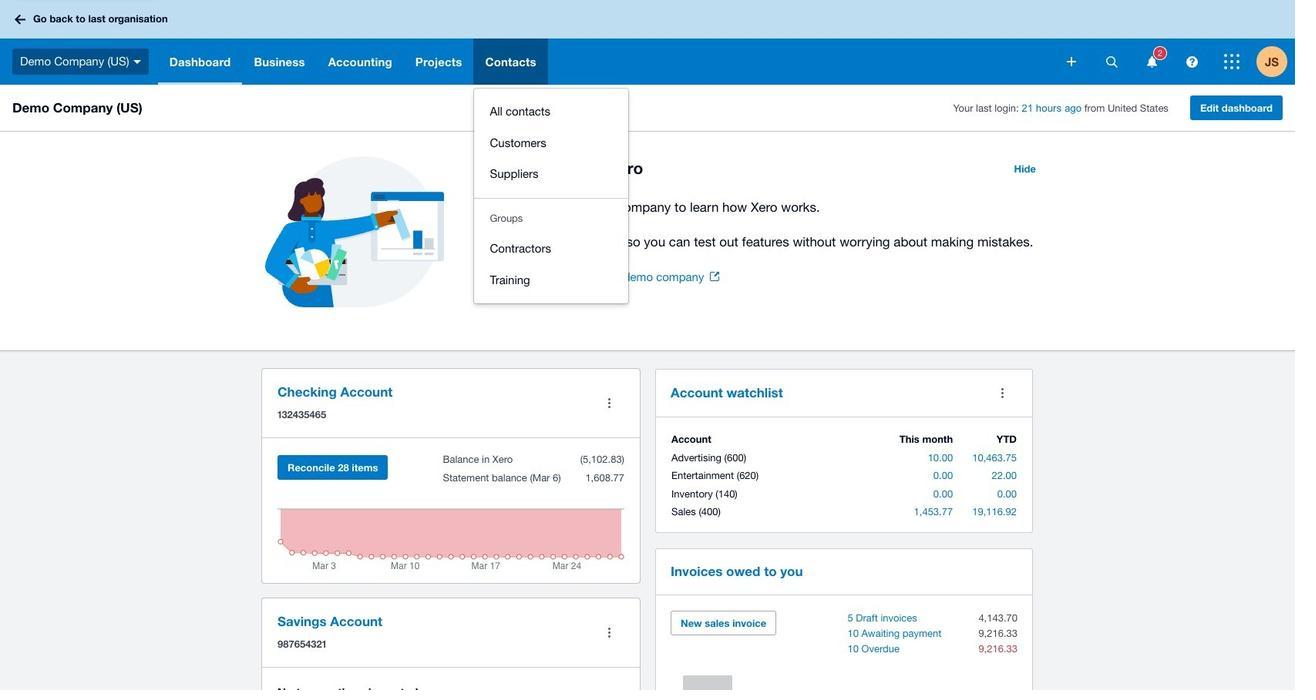 Task type: vqa. For each thing, say whether or not it's contained in the screenshot.
svg icon
yes



Task type: locate. For each thing, give the bounding box(es) containing it.
intro banner body element
[[509, 197, 1046, 253]]

group
[[475, 89, 629, 198]]

accounts watchlist options image
[[987, 378, 1018, 409]]

1 horizontal spatial svg image
[[1186, 56, 1198, 67]]

list box
[[475, 89, 629, 304]]

banner
[[0, 0, 1296, 304]]

0 horizontal spatial svg image
[[1147, 56, 1157, 67]]

svg image
[[15, 14, 25, 24], [1225, 54, 1240, 69], [1106, 56, 1118, 67], [1067, 57, 1077, 66], [133, 60, 141, 64]]

svg image
[[1147, 56, 1157, 67], [1186, 56, 1198, 67]]

groups group
[[475, 226, 629, 304]]



Task type: describe. For each thing, give the bounding box(es) containing it.
1 svg image from the left
[[1147, 56, 1157, 67]]

2 svg image from the left
[[1186, 56, 1198, 67]]



